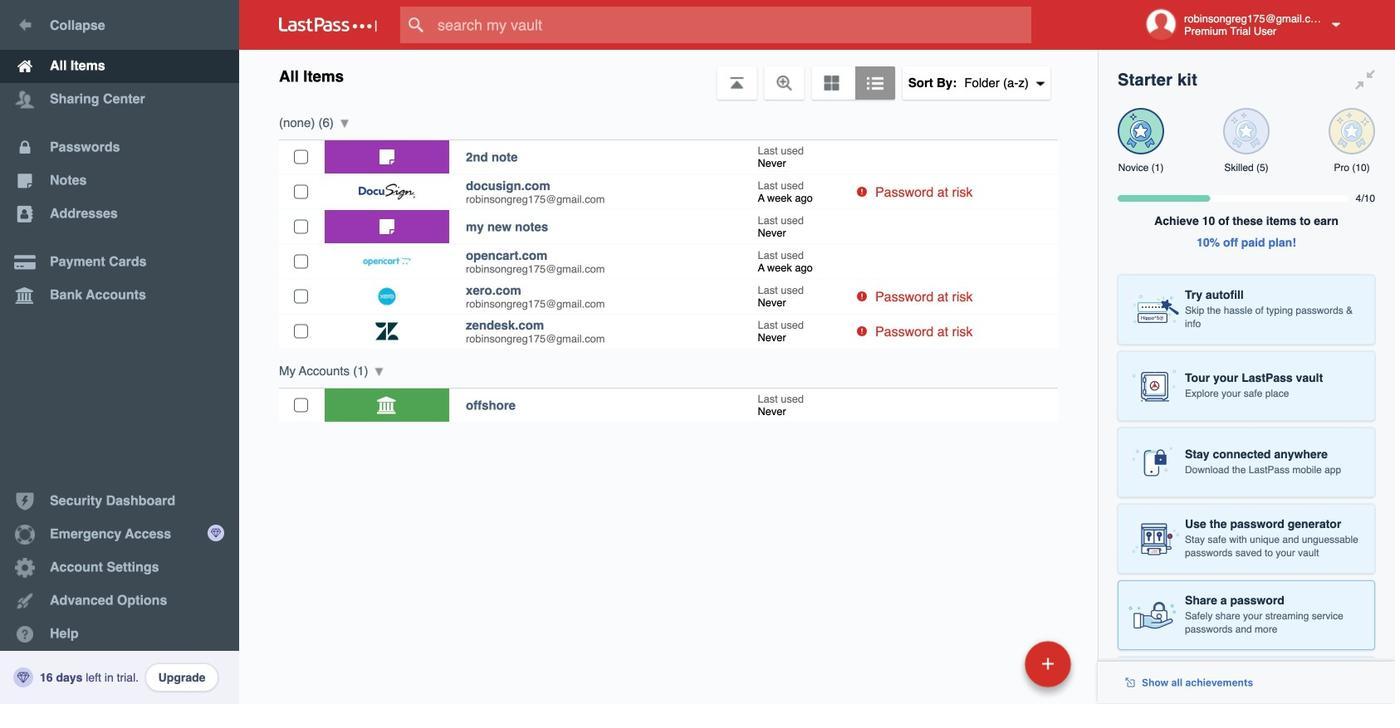 Task type: vqa. For each thing, say whether or not it's contained in the screenshot.
SEARCH search box
yes



Task type: describe. For each thing, give the bounding box(es) containing it.
lastpass image
[[279, 17, 377, 32]]

new item navigation
[[911, 636, 1082, 704]]

search my vault text field
[[400, 7, 1064, 43]]



Task type: locate. For each thing, give the bounding box(es) containing it.
main navigation navigation
[[0, 0, 239, 704]]

vault options navigation
[[239, 50, 1098, 100]]

new item element
[[911, 641, 1077, 688]]

Search search field
[[400, 7, 1064, 43]]



